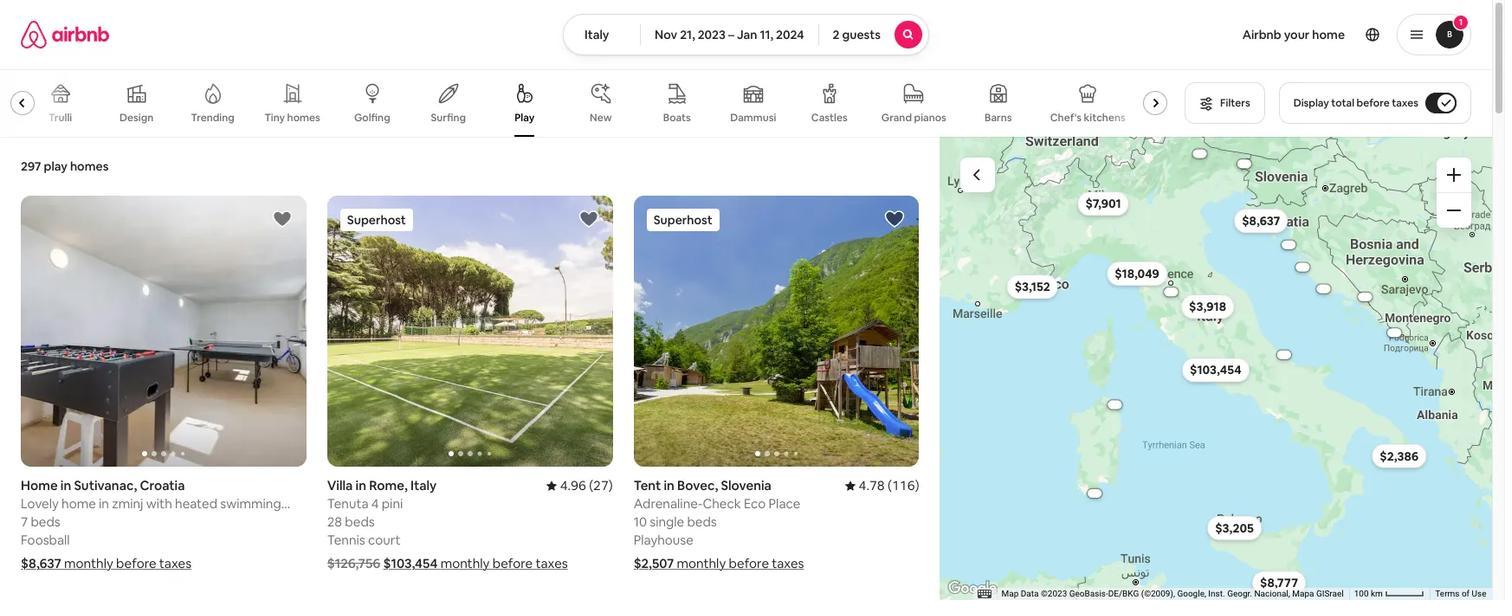 Task type: vqa. For each thing, say whether or not it's contained in the screenshot.
$179.00
no



Task type: locate. For each thing, give the bounding box(es) containing it.
3 beds from the left
[[687, 514, 717, 530]]

$57,416 button
[[1154, 287, 1189, 296]]

beds down check at bottom left
[[687, 514, 717, 530]]

monthly inside 7 beds foosball $8,637 monthly before taxes
[[64, 556, 113, 572]]

pini
[[382, 496, 403, 512]]

1 monthly from the left
[[64, 556, 113, 572]]

home
[[21, 478, 58, 494]]

new
[[590, 111, 612, 125]]

italy left the nov at top left
[[585, 27, 609, 42]]

adrenaline-
[[634, 496, 703, 512]]

bovec,
[[677, 478, 718, 494]]

$8,637 button
[[1235, 208, 1289, 233]]

google,
[[1178, 589, 1207, 599]]

geogr.
[[1228, 589, 1253, 599]]

in inside the "villa in rome, italy tenuta 4 pini 28 beds tennis court $126,756 $103,454 monthly before taxes"
[[356, 478, 366, 494]]

trulli
[[49, 111, 72, 125]]

4
[[371, 496, 379, 512]]

1 horizontal spatial in
[[356, 478, 366, 494]]

guests
[[842, 27, 881, 42]]

1 horizontal spatial $8,637
[[1242, 213, 1281, 228]]

italy right rome,
[[411, 478, 437, 494]]

map data ©2023 geobasis-de/bkg (©2009), google, inst. geogr. nacional, mapa gisrael
[[1002, 589, 1345, 599]]

$103,454 inside the "villa in rome, italy tenuta 4 pini 28 beds tennis court $126,756 $103,454 monthly before taxes"
[[383, 556, 438, 572]]

297
[[21, 159, 41, 174]]

$4,044 button
[[1378, 328, 1412, 337]]

beds inside tent in bovec, slovenia adrenaline-check eco place 10 single beds playhouse $2,507 monthly before taxes
[[687, 514, 717, 530]]

group
[[0, 69, 1175, 137], [21, 196, 306, 467], [327, 196, 613, 467], [634, 196, 919, 467]]

4.78
[[859, 478, 885, 494]]

sutivanac,
[[74, 478, 137, 494]]

0 vertical spatial $103,454
[[1190, 362, 1242, 378]]

display total before taxes
[[1294, 96, 1419, 110]]

court
[[368, 532, 401, 549]]

in
[[60, 478, 71, 494], [356, 478, 366, 494], [664, 478, 675, 494]]

italy
[[585, 27, 609, 42], [411, 478, 437, 494]]

group for villa in rome, italy
[[327, 196, 613, 467]]

0 vertical spatial italy
[[585, 27, 609, 42]]

tennis
[[327, 532, 365, 549]]

None search field
[[563, 14, 929, 55]]

1 horizontal spatial $103,454
[[1190, 362, 1242, 378]]

2 horizontal spatial monthly
[[677, 556, 726, 572]]

taxes inside the "villa in rome, italy tenuta 4 pini 28 beds tennis court $126,756 $103,454 monthly before taxes"
[[536, 556, 568, 572]]

11,
[[760, 27, 774, 42]]

taxes down place
[[772, 556, 804, 572]]

total
[[1332, 96, 1355, 110]]

group containing trulli
[[0, 69, 1175, 137]]

0 horizontal spatial homes
[[70, 159, 109, 174]]

1 horizontal spatial beds
[[345, 514, 375, 530]]

croatia
[[140, 478, 185, 494]]

tent in bovec, slovenia adrenaline-check eco place 10 single beds playhouse $2,507 monthly before taxes
[[634, 478, 804, 572]]

0 horizontal spatial $18,049
[[1115, 266, 1160, 281]]

$103,454 down court
[[383, 556, 438, 572]]

taxes down croatia
[[159, 556, 191, 572]]

2 in from the left
[[356, 478, 366, 494]]

monthly inside tent in bovec, slovenia adrenaline-check eco place 10 single beds playhouse $2,507 monthly before taxes
[[677, 556, 726, 572]]

1 horizontal spatial homes
[[287, 111, 320, 125]]

beds
[[31, 514, 60, 530], [345, 514, 375, 530], [687, 514, 717, 530]]

in inside tent in bovec, slovenia adrenaline-check eco place 10 single beds playhouse $2,507 monthly before taxes
[[664, 478, 675, 494]]

homes right play
[[70, 159, 109, 174]]

2 monthly from the left
[[441, 556, 490, 572]]

0 horizontal spatial italy
[[411, 478, 437, 494]]

taxes inside tent in bovec, slovenia adrenaline-check eco place 10 single beds playhouse $2,507 monthly before taxes
[[772, 556, 804, 572]]

profile element
[[950, 0, 1472, 69]]

1 in from the left
[[60, 478, 71, 494]]

km
[[1372, 589, 1384, 599]]

in right villa
[[356, 478, 366, 494]]

villa in rome, italy tenuta 4 pini 28 beds tennis court $126,756 $103,454 monthly before taxes
[[327, 478, 568, 572]]

before inside tent in bovec, slovenia adrenaline-check eco place 10 single beds playhouse $2,507 monthly before taxes
[[729, 556, 769, 572]]

$18,049
[[1115, 266, 1160, 281], [1315, 286, 1333, 291]]

0 vertical spatial homes
[[287, 111, 320, 125]]

your
[[1284, 27, 1310, 42]]

de/bkg
[[1109, 589, 1140, 599]]

barns
[[985, 111, 1012, 125]]

©2023
[[1042, 589, 1068, 599]]

before
[[1357, 96, 1390, 110], [116, 556, 156, 572], [493, 556, 533, 572], [729, 556, 769, 572]]

$18,049 for rightmost $18,049 button
[[1315, 286, 1333, 291]]

add to wishlist: tent in bovec, slovenia image
[[885, 209, 906, 230]]

0 horizontal spatial $8,637
[[21, 556, 61, 572]]

grand pianos
[[882, 111, 947, 125]]

3 monthly from the left
[[677, 556, 726, 572]]

1 vertical spatial $18,049
[[1315, 286, 1333, 291]]

(116)
[[888, 478, 919, 494]]

1 horizontal spatial $18,049
[[1315, 286, 1333, 291]]

beds down tenuta
[[345, 514, 375, 530]]

$3,205 button
[[1208, 516, 1262, 540]]

map
[[1002, 589, 1019, 599]]

4.96 (27)
[[560, 478, 613, 494]]

nov 21, 2023 – jan 11, 2024 button
[[640, 14, 819, 55]]

$2,507
[[634, 556, 674, 572]]

100 km button
[[1350, 588, 1431, 600]]

2024
[[776, 27, 804, 42]]

$8,777 button
[[1253, 571, 1306, 595]]

297 play homes
[[21, 159, 109, 174]]

in right home
[[60, 478, 71, 494]]

1 vertical spatial $8,637
[[21, 556, 61, 572]]

10
[[634, 514, 647, 530]]

beds up foosball
[[31, 514, 60, 530]]

(©2009),
[[1142, 589, 1176, 599]]

$103,454 down the $3,918 button
[[1190, 362, 1242, 378]]

1 button
[[1397, 14, 1472, 55]]

$287,173
[[1191, 151, 1210, 156]]

homes right tiny
[[287, 111, 320, 125]]

group for tent in bovec, slovenia
[[634, 196, 919, 467]]

$8,637 up $21,540 button
[[1242, 213, 1281, 228]]

$8,637 inside button
[[1242, 213, 1281, 228]]

taxes down 4.96
[[536, 556, 568, 572]]

$8,637 inside 7 beds foosball $8,637 monthly before taxes
[[21, 556, 61, 572]]

$103,454 button
[[1183, 358, 1250, 382]]

1 vertical spatial $103,454
[[383, 556, 438, 572]]

2 horizontal spatial in
[[664, 478, 675, 494]]

1 vertical spatial italy
[[411, 478, 437, 494]]

google image
[[945, 578, 1002, 600]]

0 horizontal spatial monthly
[[64, 556, 113, 572]]

$4,044
[[1387, 330, 1403, 335]]

0 horizontal spatial $103,454
[[383, 556, 438, 572]]

4.96
[[560, 478, 586, 494]]

1 beds from the left
[[31, 514, 60, 530]]

2 horizontal spatial beds
[[687, 514, 717, 530]]

2 beds from the left
[[345, 514, 375, 530]]

italy inside the "villa in rome, italy tenuta 4 pini 28 beds tennis court $126,756 $103,454 monthly before taxes"
[[411, 478, 437, 494]]

0 vertical spatial $18,049
[[1115, 266, 1160, 281]]

eco
[[744, 496, 766, 512]]

$8,637 down foosball
[[21, 556, 61, 572]]

$2,386 button
[[1373, 444, 1427, 468]]

0 horizontal spatial beds
[[31, 514, 60, 530]]

3 in from the left
[[664, 478, 675, 494]]

$103,454 inside button
[[1190, 362, 1242, 378]]

data
[[1021, 589, 1039, 599]]

2 guests
[[833, 27, 881, 42]]

monthly inside the "villa in rome, italy tenuta 4 pini 28 beds tennis court $126,756 $103,454 monthly before taxes"
[[441, 556, 490, 572]]

$21,540 button
[[1272, 240, 1307, 249]]

2 guests button
[[818, 14, 929, 55]]

homes inside group
[[287, 111, 320, 125]]

0 horizontal spatial in
[[60, 478, 71, 494]]

$126,756
[[327, 556, 380, 572]]

$103,454
[[1190, 362, 1242, 378], [383, 556, 438, 572]]

0 vertical spatial $8,637
[[1242, 213, 1281, 228]]

single
[[650, 514, 684, 530]]

monthly
[[64, 556, 113, 572], [441, 556, 490, 572], [677, 556, 726, 572]]

1 horizontal spatial italy
[[585, 27, 609, 42]]

in up adrenaline-
[[664, 478, 675, 494]]

1 horizontal spatial monthly
[[441, 556, 490, 572]]

add to wishlist: villa in rome, italy image
[[578, 209, 599, 230]]

nov
[[655, 27, 678, 42]]

display
[[1294, 96, 1329, 110]]



Task type: describe. For each thing, give the bounding box(es) containing it.
$3,918
[[1190, 299, 1227, 314]]

$57,416
[[1163, 289, 1180, 294]]

home in sutivanac, croatia
[[21, 478, 185, 494]]

geobasis-
[[1070, 589, 1109, 599]]

–
[[728, 27, 734, 42]]

$3,918 button
[[1182, 294, 1235, 319]]

28
[[327, 514, 342, 530]]

filters
[[1221, 96, 1251, 110]]

zoom in image
[[1447, 168, 1461, 182]]

in for home
[[60, 478, 71, 494]]

before inside the "villa in rome, italy tenuta 4 pini 28 beds tennis court $126,756 $103,454 monthly before taxes"
[[493, 556, 533, 572]]

jan
[[737, 27, 757, 42]]

airbnb
[[1243, 27, 1282, 42]]

in for villa
[[356, 478, 366, 494]]

0 horizontal spatial $18,049 button
[[1107, 261, 1168, 285]]

$2,386
[[1380, 448, 1419, 464]]

2
[[833, 27, 840, 42]]

tiny homes
[[265, 111, 320, 125]]

2023
[[698, 27, 726, 42]]

taxes inside 7 beds foosball $8,637 monthly before taxes
[[159, 556, 191, 572]]

terms of use
[[1436, 589, 1487, 599]]

100
[[1355, 589, 1370, 599]]

terms of use link
[[1436, 589, 1487, 599]]

of
[[1462, 589, 1470, 599]]

gisrael
[[1317, 589, 1345, 599]]

tent
[[634, 478, 661, 494]]

tenuta
[[327, 496, 369, 512]]

surfing
[[431, 111, 466, 125]]

beds inside 7 beds foosball $8,637 monthly before taxes
[[31, 514, 60, 530]]

play
[[515, 111, 535, 125]]

mapa
[[1293, 589, 1315, 599]]

$287,173 button
[[1183, 149, 1218, 158]]

terms
[[1436, 589, 1460, 599]]

play
[[44, 159, 67, 174]]

nov 21, 2023 – jan 11, 2024
[[655, 27, 804, 42]]

none search field containing italy
[[563, 14, 929, 55]]

4.96 out of 5 average rating,  27 reviews image
[[546, 478, 613, 494]]

boats
[[663, 111, 691, 125]]

google map
showing 20 stays. region
[[940, 137, 1493, 600]]

nacional,
[[1255, 589, 1291, 599]]

in for tent
[[664, 478, 675, 494]]

monthly for villa in rome, italy tenuta 4 pini 28 beds tennis court $126,756 $103,454 monthly before taxes
[[441, 556, 490, 572]]

before inside 7 beds foosball $8,637 monthly before taxes
[[116, 556, 156, 572]]

filters button
[[1185, 82, 1265, 124]]

4.78 out of 5 average rating,  116 reviews image
[[845, 478, 919, 494]]

21,
[[680, 27, 695, 42]]

check
[[703, 496, 741, 512]]

tiny
[[265, 111, 285, 125]]

rome,
[[369, 478, 408, 494]]

dammusi
[[730, 111, 776, 125]]

playhouse
[[634, 532, 694, 549]]

airbnb your home
[[1243, 27, 1345, 42]]

grand
[[882, 111, 912, 125]]

$7,901 button
[[1078, 191, 1130, 216]]

zoom out image
[[1447, 204, 1461, 217]]

golfing
[[354, 111, 390, 125]]

design
[[120, 111, 154, 125]]

monthly for tent in bovec, slovenia adrenaline-check eco place 10 single beds playhouse $2,507 monthly before taxes
[[677, 556, 726, 572]]

kitchens
[[1084, 111, 1126, 125]]

7
[[21, 514, 28, 530]]

home
[[1313, 27, 1345, 42]]

chef's kitchens
[[1051, 111, 1126, 125]]

1 horizontal spatial $18,049 button
[[1307, 284, 1341, 293]]

add to wishlist: home in sutivanac, croatia image
[[272, 209, 293, 230]]

place
[[769, 496, 801, 512]]

beds inside the "villa in rome, italy tenuta 4 pini 28 beds tennis court $126,756 $103,454 monthly before taxes"
[[345, 514, 375, 530]]

foosball
[[21, 532, 70, 549]]

airbnb your home link
[[1232, 16, 1356, 53]]

keyboard shortcuts image
[[978, 590, 992, 599]]

group for display total before taxes
[[0, 69, 1175, 137]]

taxes right the total
[[1392, 96, 1419, 110]]

100 km
[[1355, 589, 1386, 599]]

trending
[[191, 111, 235, 125]]

italy inside button
[[585, 27, 609, 42]]

4.78 (116)
[[859, 478, 919, 494]]

7 beds foosball $8,637 monthly before taxes
[[21, 514, 191, 572]]

villa
[[327, 478, 353, 494]]

$3,152
[[1015, 279, 1051, 294]]

$3,152 button
[[1007, 274, 1059, 299]]

inst.
[[1209, 589, 1226, 599]]

chef's
[[1051, 111, 1082, 125]]

group for home in sutivanac, croatia
[[21, 196, 306, 467]]

italy button
[[563, 14, 641, 55]]

1
[[1459, 16, 1463, 28]]

1 vertical spatial homes
[[70, 159, 109, 174]]

$18,049 for left $18,049 button
[[1115, 266, 1160, 281]]

$21,540
[[1280, 242, 1298, 247]]

use
[[1473, 589, 1487, 599]]



